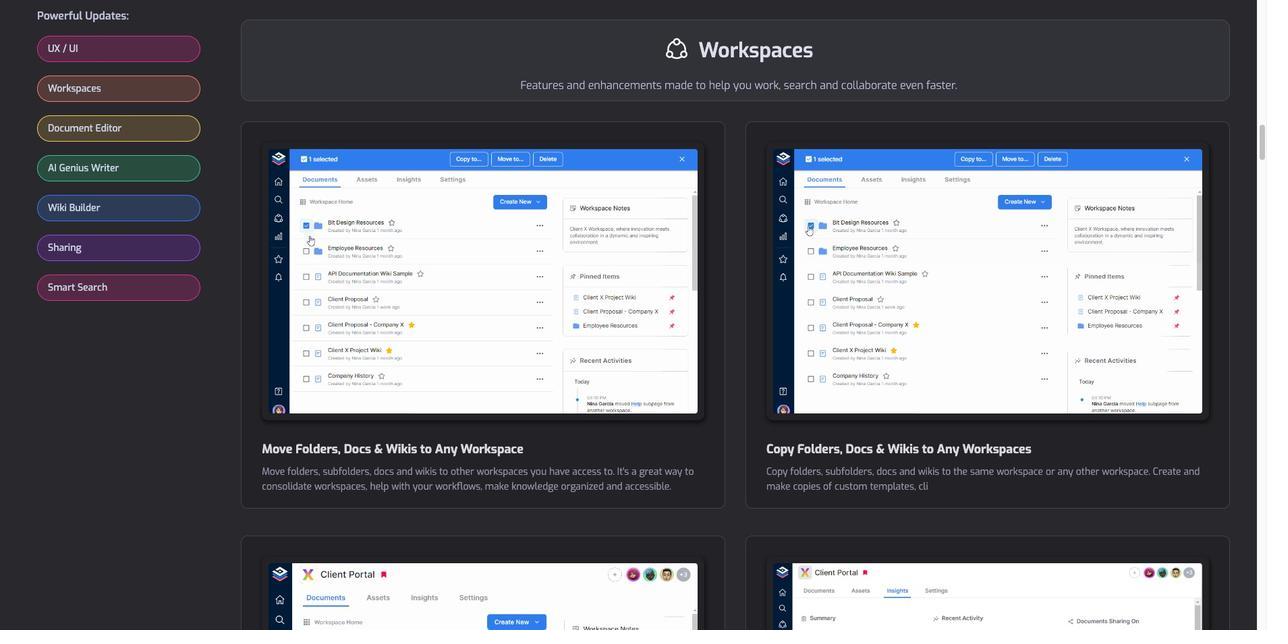 Task type: vqa. For each thing, say whether or not it's contained in the screenshot.
the top Move
yes



Task type: locate. For each thing, give the bounding box(es) containing it.
other
[[451, 466, 474, 478], [1077, 466, 1100, 478]]

1 horizontal spatial make
[[767, 480, 791, 493]]

to up your
[[420, 441, 432, 457]]

docs inside move folders, subfolders, docs and wikis to other workspaces you have access to. it's a great way to consolidate workspaces, help with your workflows, make knowledge organized and accessible.
[[374, 466, 394, 478]]

make
[[485, 480, 509, 493], [767, 480, 791, 493]]

& wikis
[[374, 441, 417, 457], [877, 441, 920, 457]]

search
[[784, 79, 817, 93]]

work,
[[755, 79, 781, 93]]

1 horizontal spatial folders,
[[791, 466, 823, 478]]

docs up templates,
[[877, 466, 897, 478]]

0 horizontal spatial any
[[435, 441, 458, 457]]

to left the
[[942, 466, 951, 478]]

2 horizontal spatial workspaces
[[963, 441, 1032, 457]]

2 other from the left
[[1077, 466, 1100, 478]]

2 any from the left
[[937, 441, 960, 457]]

0 horizontal spatial & wikis
[[374, 441, 417, 457]]

wikis up your
[[415, 466, 437, 478]]

1 any from the left
[[435, 441, 458, 457]]

0 vertical spatial help
[[709, 79, 731, 93]]

ai genius
[[48, 162, 89, 175]]

0 horizontal spatial docs
[[344, 441, 371, 457]]

help right made
[[709, 79, 731, 93]]

any for workspace
[[435, 441, 458, 457]]

wikis inside copy folders, subfolders, docs and wikis to the same workspace or any other workspace. create and make copies of custom templates, cli
[[919, 466, 940, 478]]

any up workflows,
[[435, 441, 458, 457]]

folders, inside copy folders, subfolders, docs and wikis to the same workspace or any other workspace. create and make copies of custom templates, cli
[[791, 466, 823, 478]]

other up workflows,
[[451, 466, 474, 478]]

& wikis for workspace
[[374, 441, 417, 457]]

workspaces down ui
[[48, 82, 101, 95]]

1 horizontal spatial help
[[709, 79, 731, 93]]

custom
[[835, 480, 868, 493]]

docs inside copy folders, subfolders, docs and wikis to the same workspace or any other workspace. create and make copies of custom templates, cli
[[877, 466, 897, 478]]

you up knowledge
[[531, 466, 547, 478]]

help left with
[[370, 480, 389, 493]]

subfolders, up custom
[[826, 466, 875, 478]]

updates:
[[85, 9, 129, 23]]

wiki builder link
[[38, 196, 200, 221]]

ui
[[69, 43, 78, 55]]

made
[[665, 79, 693, 93]]

sharing
[[48, 242, 81, 255]]

& wikis up templates,
[[877, 441, 920, 457]]

2 copy from the top
[[767, 466, 788, 478]]

even
[[901, 79, 924, 93]]

0 horizontal spatial wikis
[[415, 466, 437, 478]]

move for move folders, subfolders, docs and wikis to other workspaces you have access to. it's a great way to consolidate workspaces, help with your workflows, make knowledge organized and accessible.
[[262, 466, 285, 478]]

subfolders, up workspaces,
[[323, 466, 371, 478]]

other inside copy folders, subfolders, docs and wikis to the same workspace or any other workspace. create and make copies of custom templates, cli
[[1077, 466, 1100, 478]]

1 vertical spatial copy
[[767, 466, 788, 478]]

1 horizontal spatial wikis
[[919, 466, 940, 478]]

/
[[63, 43, 67, 55]]

1 horizontal spatial docs
[[877, 466, 897, 478]]

make left copies
[[767, 480, 791, 493]]

1 horizontal spatial docs
[[846, 441, 873, 457]]

and
[[567, 79, 585, 93], [820, 79, 839, 93], [397, 466, 413, 478], [900, 466, 916, 478], [1184, 466, 1201, 478], [607, 480, 623, 493]]

wikis up cli
[[919, 466, 940, 478]]

1 folders, from the left
[[296, 441, 341, 457]]

folders, for copy
[[791, 466, 823, 478]]

1 subfolders, from the left
[[323, 466, 371, 478]]

2 & wikis from the left
[[877, 441, 920, 457]]

docs up workspaces,
[[344, 441, 371, 457]]

1 docs from the left
[[344, 441, 371, 457]]

1 horizontal spatial any
[[937, 441, 960, 457]]

any
[[435, 441, 458, 457], [937, 441, 960, 457]]

wiki
[[48, 202, 67, 215]]

1 folders, from the left
[[288, 466, 320, 478]]

1 & wikis from the left
[[374, 441, 417, 457]]

help
[[709, 79, 731, 93], [370, 480, 389, 493]]

sharing link
[[38, 236, 200, 261]]

document editor link
[[38, 116, 200, 141]]

docs for copy
[[846, 441, 873, 457]]

0 vertical spatial you
[[734, 79, 752, 93]]

1 docs from the left
[[374, 466, 394, 478]]

help inside move folders, subfolders, docs and wikis to other workspaces you have access to. it's a great way to consolidate workspaces, help with your workflows, make knowledge organized and accessible.
[[370, 480, 389, 493]]

docs
[[374, 466, 394, 478], [877, 466, 897, 478]]

list containing ux / ui
[[37, 36, 201, 315]]

subfolders, inside move folders, subfolders, docs and wikis to other workspaces you have access to. it's a great way to consolidate workspaces, help with your workflows, make knowledge organized and accessible.
[[323, 466, 371, 478]]

workspaces
[[477, 466, 528, 478]]

1 vertical spatial help
[[370, 480, 389, 493]]

2 wikis from the left
[[919, 466, 940, 478]]

workflows,
[[436, 480, 483, 493]]

consolidate
[[262, 480, 312, 493]]

workspaces inside list
[[48, 82, 101, 95]]

workspaces
[[699, 37, 814, 64], [48, 82, 101, 95], [963, 441, 1032, 457]]

1 make from the left
[[485, 480, 509, 493]]

and down to.
[[607, 480, 623, 493]]

1 horizontal spatial folders,
[[798, 441, 843, 457]]

docs up with
[[374, 466, 394, 478]]

copy
[[767, 441, 795, 457], [767, 466, 788, 478]]

other inside move folders, subfolders, docs and wikis to other workspaces you have access to. it's a great way to consolidate workspaces, help with your workflows, make knowledge organized and accessible.
[[451, 466, 474, 478]]

1 copy from the top
[[767, 441, 795, 457]]

folders, up copies
[[791, 466, 823, 478]]

it's
[[618, 466, 629, 478]]

workspaces up "work,"
[[699, 37, 814, 64]]

ux / ui link
[[38, 36, 200, 61]]

any
[[1058, 466, 1074, 478]]

0 horizontal spatial you
[[531, 466, 547, 478]]

folders,
[[296, 441, 341, 457], [798, 441, 843, 457]]

1 other from the left
[[451, 466, 474, 478]]

copy inside copy folders, subfolders, docs and wikis to the same workspace or any other workspace. create and make copies of custom templates, cli
[[767, 466, 788, 478]]

0 horizontal spatial other
[[451, 466, 474, 478]]

& wikis up with
[[374, 441, 417, 457]]

cli
[[919, 480, 929, 493]]

2 subfolders, from the left
[[826, 466, 875, 478]]

0 horizontal spatial workspaces
[[48, 82, 101, 95]]

1 horizontal spatial & wikis
[[877, 441, 920, 457]]

make inside move folders, subfolders, docs and wikis to other workspaces you have access to. it's a great way to consolidate workspaces, help with your workflows, make knowledge organized and accessible.
[[485, 480, 509, 493]]

1 vertical spatial workspaces
[[48, 82, 101, 95]]

copy for copy folders, docs & wikis to any workspaces
[[767, 441, 795, 457]]

workspaces up same
[[963, 441, 1032, 457]]

1 horizontal spatial subfolders,
[[826, 466, 875, 478]]

0 horizontal spatial make
[[485, 480, 509, 493]]

folders,
[[288, 466, 320, 478], [791, 466, 823, 478]]

0 vertical spatial copy
[[767, 441, 795, 457]]

wikis
[[415, 466, 437, 478], [919, 466, 940, 478]]

1 move from the top
[[262, 441, 293, 457]]

subfolders,
[[323, 466, 371, 478], [826, 466, 875, 478]]

folders, inside move folders, subfolders, docs and wikis to other workspaces you have access to. it's a great way to consolidate workspaces, help with your workflows, make knowledge organized and accessible.
[[288, 466, 320, 478]]

to up workflows,
[[439, 466, 448, 478]]

1 vertical spatial you
[[531, 466, 547, 478]]

other right any
[[1077, 466, 1100, 478]]

0 vertical spatial move
[[262, 441, 293, 457]]

1 vertical spatial move
[[262, 466, 285, 478]]

you
[[734, 79, 752, 93], [531, 466, 547, 478]]

0 horizontal spatial folders,
[[288, 466, 320, 478]]

powerful updates:
[[37, 9, 129, 23]]

docs up custom
[[846, 441, 873, 457]]

ux
[[48, 43, 60, 55]]

1 wikis from the left
[[415, 466, 437, 478]]

2 make from the left
[[767, 480, 791, 493]]

your
[[413, 480, 433, 493]]

2 folders, from the left
[[791, 466, 823, 478]]

2 docs from the left
[[877, 466, 897, 478]]

to.
[[604, 466, 615, 478]]

any up the
[[937, 441, 960, 457]]

make inside copy folders, subfolders, docs and wikis to the same workspace or any other workspace. create and make copies of custom templates, cli
[[767, 480, 791, 493]]

you left "work,"
[[734, 79, 752, 93]]

workspaces link
[[38, 76, 200, 101]]

and right create
[[1184, 466, 1201, 478]]

folders, for move
[[288, 466, 320, 478]]

wikis for workspace
[[415, 466, 437, 478]]

move
[[262, 441, 293, 457], [262, 466, 285, 478]]

workspace.
[[1103, 466, 1151, 478]]

folders, up of
[[798, 441, 843, 457]]

wiki builder
[[48, 202, 100, 215]]

1 horizontal spatial other
[[1077, 466, 1100, 478]]

2 folders, from the left
[[798, 441, 843, 457]]

docs
[[344, 441, 371, 457], [846, 441, 873, 457]]

create
[[1154, 466, 1182, 478]]

document editor
[[48, 122, 122, 135]]

2 move from the top
[[262, 466, 285, 478]]

wikis inside move folders, subfolders, docs and wikis to other workspaces you have access to. it's a great way to consolidate workspaces, help with your workflows, make knowledge organized and accessible.
[[415, 466, 437, 478]]

0 horizontal spatial subfolders,
[[323, 466, 371, 478]]

2 docs from the left
[[846, 441, 873, 457]]

to
[[696, 79, 706, 93], [420, 441, 432, 457], [923, 441, 934, 457], [439, 466, 448, 478], [685, 466, 694, 478], [942, 466, 951, 478]]

folders, up workspaces,
[[296, 441, 341, 457]]

subfolders, inside copy folders, subfolders, docs and wikis to the same workspace or any other workspace. create and make copies of custom templates, cli
[[826, 466, 875, 478]]

great
[[640, 466, 663, 478]]

list
[[37, 36, 201, 315]]

folders, up "consolidate"
[[288, 466, 320, 478]]

1 horizontal spatial workspaces
[[699, 37, 814, 64]]

move inside move folders, subfolders, docs and wikis to other workspaces you have access to. it's a great way to consolidate workspaces, help with your workflows, make knowledge organized and accessible.
[[262, 466, 285, 478]]

make down 'workspaces'
[[485, 480, 509, 493]]

0 horizontal spatial folders,
[[296, 441, 341, 457]]

0 horizontal spatial help
[[370, 480, 389, 493]]

faster.
[[927, 79, 958, 93]]

0 horizontal spatial docs
[[374, 466, 394, 478]]



Task type: describe. For each thing, give the bounding box(es) containing it.
to right way
[[685, 466, 694, 478]]

copy folders, docs & wikis to any workspaces
[[767, 441, 1032, 457]]

templates,
[[870, 480, 917, 493]]

to up cli
[[923, 441, 934, 457]]

subfolders, for copy
[[826, 466, 875, 478]]

to right made
[[696, 79, 706, 93]]

and right the search
[[820, 79, 839, 93]]

search
[[78, 282, 107, 294]]

writer
[[91, 162, 119, 175]]

copies
[[793, 480, 821, 493]]

any for workspaces
[[937, 441, 960, 457]]

folders, for move
[[296, 441, 341, 457]]

the
[[954, 466, 968, 478]]

wikis for workspaces
[[919, 466, 940, 478]]

and right 'features'
[[567, 79, 585, 93]]

0 vertical spatial workspaces
[[699, 37, 814, 64]]

move folders, subfolders, docs and wikis to other workspaces you have access to. it's a great way to consolidate workspaces, help with your workflows, make knowledge organized and accessible.
[[262, 466, 694, 493]]

smart search
[[48, 282, 107, 294]]

powerful
[[37, 9, 82, 23]]

move folders, docs & wikis to any workspace
[[262, 441, 524, 457]]

you inside move folders, subfolders, docs and wikis to other workspaces you have access to. it's a great way to consolidate workspaces, help with your workflows, make knowledge organized and accessible.
[[531, 466, 547, 478]]

workspace
[[461, 441, 524, 457]]

accessible.
[[625, 480, 672, 493]]

move for move folders, docs & wikis to any workspace
[[262, 441, 293, 457]]

features and enhancements made to help you work, search and collaborate even faster.
[[521, 79, 958, 93]]

smart
[[48, 282, 75, 294]]

docs for workspace
[[374, 466, 394, 478]]

way
[[665, 466, 683, 478]]

smart search link
[[38, 275, 200, 300]]

collaborate
[[842, 79, 898, 93]]

subfolders, for move
[[323, 466, 371, 478]]

with
[[392, 480, 410, 493]]

workspaces,
[[315, 480, 368, 493]]

same
[[971, 466, 995, 478]]

organized
[[561, 480, 604, 493]]

or
[[1046, 466, 1056, 478]]

2 vertical spatial workspaces
[[963, 441, 1032, 457]]

copy folders, subfolders, docs and wikis to the same workspace or any other workspace. create and make copies of custom templates, cli
[[767, 466, 1201, 493]]

builder
[[69, 202, 100, 215]]

folders, for copy
[[798, 441, 843, 457]]

and up templates,
[[900, 466, 916, 478]]

ai genius writer
[[48, 162, 119, 175]]

1 horizontal spatial you
[[734, 79, 752, 93]]

ai genius writer link
[[38, 156, 200, 181]]

ux / ui
[[48, 43, 78, 55]]

& wikis for workspaces
[[877, 441, 920, 457]]

have
[[549, 466, 570, 478]]

copy for copy folders, subfolders, docs and wikis to the same workspace or any other workspace. create and make copies of custom templates, cli
[[767, 466, 788, 478]]

to inside copy folders, subfolders, docs and wikis to the same workspace or any other workspace. create and make copies of custom templates, cli
[[942, 466, 951, 478]]

access
[[573, 466, 602, 478]]

features
[[521, 79, 564, 93]]

knowledge
[[512, 480, 559, 493]]

docs for move
[[344, 441, 371, 457]]

document
[[48, 122, 93, 135]]

enhancements
[[588, 79, 662, 93]]

and up with
[[397, 466, 413, 478]]

a
[[632, 466, 637, 478]]

editor
[[95, 122, 122, 135]]

of
[[824, 480, 833, 493]]

workspace
[[997, 466, 1044, 478]]

docs for workspaces
[[877, 466, 897, 478]]



